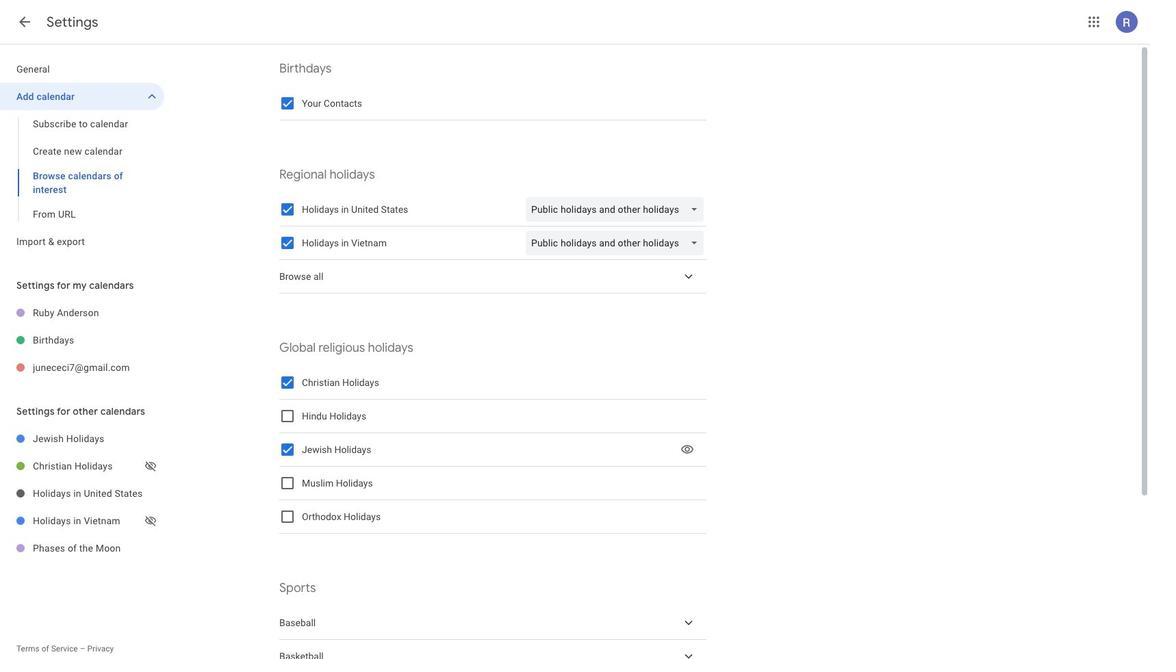 Task type: describe. For each thing, give the bounding box(es) containing it.
2 tree item from the top
[[279, 607, 707, 640]]

go back image
[[16, 14, 33, 30]]

1 tree from the top
[[0, 55, 164, 255]]

birthdays tree item
[[0, 327, 164, 354]]

1 tree item from the top
[[279, 260, 707, 294]]

add calendar tree item
[[0, 83, 164, 110]]

2 tree from the top
[[0, 299, 164, 381]]

3 tree item from the top
[[279, 640, 707, 660]]



Task type: locate. For each thing, give the bounding box(es) containing it.
tree
[[0, 55, 164, 255], [0, 299, 164, 381], [0, 425, 164, 562]]

ruby anderson tree item
[[0, 299, 164, 327]]

jewish holidays tree item
[[0, 425, 164, 453]]

christian holidays tree item
[[0, 453, 164, 480]]

phases of the moon tree item
[[0, 535, 164, 562]]

holidays in united states tree item
[[0, 480, 164, 508]]

None field
[[526, 197, 710, 222], [526, 231, 710, 255], [526, 197, 710, 222], [526, 231, 710, 255]]

2 vertical spatial tree
[[0, 425, 164, 562]]

0 vertical spatial tree
[[0, 55, 164, 255]]

group
[[0, 110, 164, 228]]

1 vertical spatial tree
[[0, 299, 164, 381]]

tree item
[[279, 260, 707, 294], [279, 607, 707, 640], [279, 640, 707, 660]]

junececi7@gmail.com tree item
[[0, 354, 164, 381]]

holidays in vietnam tree item
[[0, 508, 164, 535]]

3 tree from the top
[[0, 425, 164, 562]]

heading
[[47, 14, 98, 31]]



Task type: vqa. For each thing, say whether or not it's contained in the screenshot.
Birthdays tree item
yes



